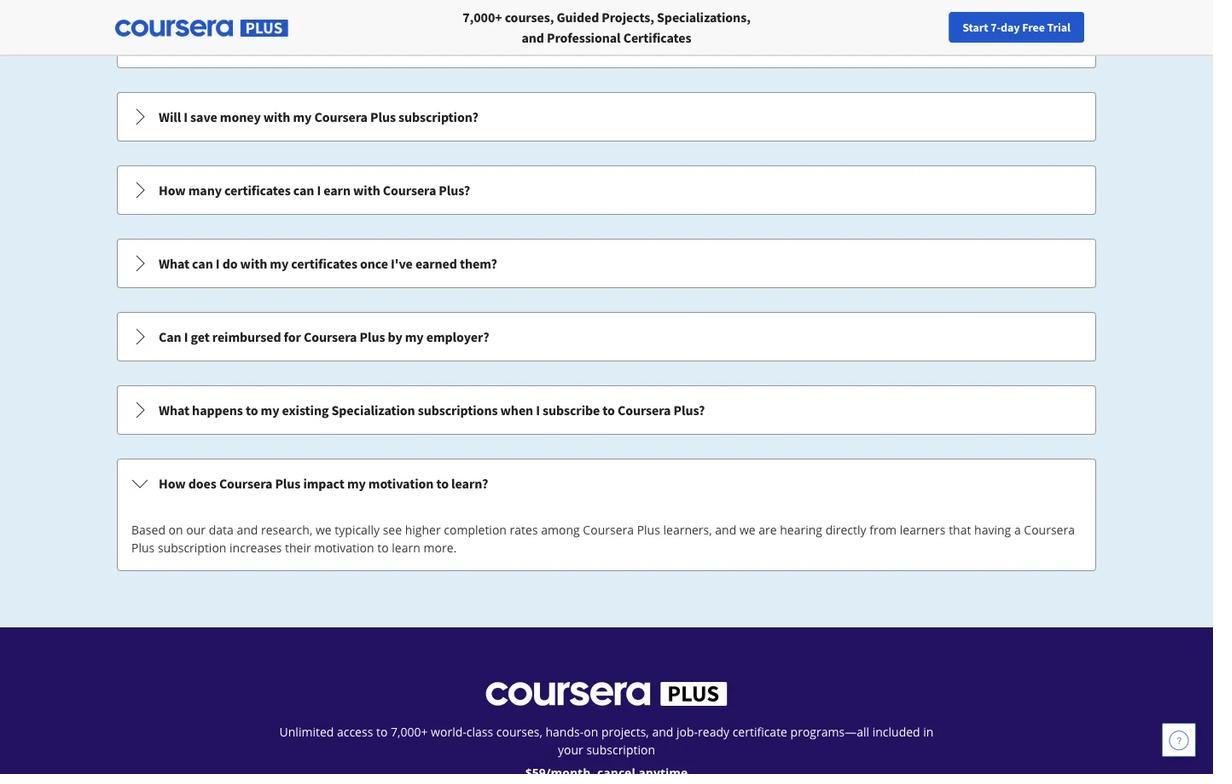 Task type: locate. For each thing, give the bounding box(es) containing it.
0 horizontal spatial your
[[558, 742, 584, 759]]

how left many
[[159, 182, 186, 199]]

motivation
[[369, 475, 434, 492], [314, 540, 374, 556]]

my right by on the top of the page
[[405, 329, 424, 346]]

and up increases
[[237, 522, 258, 538]]

1 vertical spatial what
[[159, 402, 189, 419]]

happens
[[192, 402, 243, 419]]

coursera right earn at the left of the page
[[383, 182, 436, 199]]

typically
[[335, 522, 380, 538]]

what for what can i do with my certificates once i've earned them?
[[159, 255, 189, 272]]

what can i do with my certificates once i've earned them?
[[159, 255, 497, 272]]

coursera right for
[[304, 329, 357, 346]]

on left projects,
[[584, 724, 598, 741]]

coursera right subscribe
[[618, 402, 671, 419]]

None search field
[[235, 11, 525, 45]]

will i save money with my coursera plus subscription? button
[[118, 93, 1096, 141]]

i inside dropdown button
[[184, 329, 188, 346]]

1 horizontal spatial on
[[584, 724, 598, 741]]

to
[[246, 402, 258, 419], [603, 402, 615, 419], [436, 475, 449, 492], [377, 540, 389, 556], [376, 724, 388, 741]]

with
[[263, 108, 290, 125], [353, 182, 380, 199], [240, 255, 267, 272]]

0 vertical spatial can
[[293, 182, 314, 199]]

how many certificates can i earn with coursera plus? button
[[118, 166, 1096, 214]]

how left does
[[159, 475, 186, 492]]

7-
[[991, 20, 1001, 35]]

certificates inside dropdown button
[[291, 255, 357, 272]]

on left our
[[169, 522, 183, 538]]

your
[[915, 20, 938, 35], [558, 742, 584, 759]]

and
[[522, 29, 544, 46], [237, 522, 258, 538], [715, 522, 737, 538], [652, 724, 674, 741]]

class
[[467, 724, 493, 741]]

0 horizontal spatial subscription
[[158, 540, 227, 556]]

based on our data and research, we typically see higher completion rates among coursera plus learners, and we are hearing directly from learners that having a coursera plus subscription increases their motivation to learn more.
[[131, 522, 1075, 556]]

0 vertical spatial certificates
[[224, 182, 291, 199]]

programs—all
[[791, 724, 870, 741]]

0 vertical spatial coursera plus image
[[115, 20, 288, 37]]

more.
[[424, 540, 457, 556]]

0 horizontal spatial 7,000+
[[391, 724, 428, 741]]

coursera right a
[[1024, 522, 1075, 538]]

and left the job-
[[652, 724, 674, 741]]

0 horizontal spatial on
[[169, 522, 183, 538]]

my for coursera
[[293, 108, 312, 125]]

to right subscribe
[[603, 402, 615, 419]]

based
[[131, 522, 166, 538]]

plus down 'based'
[[131, 540, 155, 556]]

start 7-day free trial
[[963, 20, 1071, 35]]

save
[[190, 108, 217, 125]]

certificates inside dropdown button
[[224, 182, 291, 199]]

i left earn at the left of the page
[[317, 182, 321, 199]]

1 vertical spatial coursera plus image
[[486, 683, 727, 707]]

2 what from the top
[[159, 402, 189, 419]]

we left are
[[740, 522, 756, 538]]

ready
[[698, 724, 730, 741]]

coursera plus image for class
[[486, 683, 727, 707]]

start 7-day free trial button
[[949, 12, 1085, 43]]

coursera plus image for and
[[115, 20, 288, 37]]

0 vertical spatial subscription
[[158, 540, 227, 556]]

1 horizontal spatial subscription
[[587, 742, 655, 759]]

0 vertical spatial courses,
[[505, 9, 554, 26]]

how inside dropdown button
[[159, 475, 186, 492]]

1 vertical spatial can
[[192, 255, 213, 272]]

certificates
[[624, 29, 692, 46]]

plus
[[370, 108, 396, 125], [360, 329, 385, 346], [275, 475, 301, 492], [637, 522, 660, 538], [131, 540, 155, 556]]

to right access
[[376, 724, 388, 741]]

1 horizontal spatial 7,000+
[[463, 9, 502, 26]]

what left happens
[[159, 402, 189, 419]]

to left learn?
[[436, 475, 449, 492]]

coursera down how does coursera plus impact my motivation to learn? dropdown button
[[583, 522, 634, 538]]

7,000+ inside 7,000+ courses, guided projects, specializations, and professional certificates
[[463, 9, 502, 26]]

subscription
[[158, 540, 227, 556], [587, 742, 655, 759]]

0 vertical spatial what
[[159, 255, 189, 272]]

free
[[1022, 20, 1045, 35]]

career
[[965, 20, 998, 35]]

1 vertical spatial your
[[558, 742, 584, 759]]

will i save money with my coursera plus subscription?
[[159, 108, 479, 125]]

1 vertical spatial how
[[159, 475, 186, 492]]

0 vertical spatial 7,000+
[[463, 9, 502, 26]]

subscription down our
[[158, 540, 227, 556]]

plus left subscription? on the left top of the page
[[370, 108, 396, 125]]

my right money
[[293, 108, 312, 125]]

0 vertical spatial your
[[915, 20, 938, 35]]

1 vertical spatial certificates
[[291, 255, 357, 272]]

2 vertical spatial with
[[240, 255, 267, 272]]

learn?
[[451, 475, 488, 492]]

my right 'do'
[[270, 255, 289, 272]]

what inside 'dropdown button'
[[159, 402, 189, 419]]

1 horizontal spatial we
[[740, 522, 756, 538]]

1 how from the top
[[159, 182, 186, 199]]

0 vertical spatial motivation
[[369, 475, 434, 492]]

can left earn at the left of the page
[[293, 182, 314, 199]]

1 vertical spatial on
[[584, 724, 598, 741]]

my left existing
[[261, 402, 279, 419]]

with right money
[[263, 108, 290, 125]]

can
[[293, 182, 314, 199], [192, 255, 213, 272]]

0 horizontal spatial coursera plus image
[[115, 20, 288, 37]]

1 vertical spatial with
[[353, 182, 380, 199]]

plus?
[[439, 182, 470, 199], [674, 402, 705, 419]]

in
[[924, 724, 934, 741]]

find your new career
[[891, 20, 998, 35]]

and left the professional
[[522, 29, 544, 46]]

on inside unlimited access to 7,000+ world-class courses, hands-on projects, and job-ready certificate programs—all included in your subscription
[[584, 724, 598, 741]]

my inside 'dropdown button'
[[261, 402, 279, 419]]

how inside dropdown button
[[159, 182, 186, 199]]

coursera plus image
[[115, 20, 288, 37], [486, 683, 727, 707]]

list
[[115, 0, 1098, 573]]

with right 'do'
[[240, 255, 267, 272]]

courses, left 'guided'
[[505, 9, 554, 26]]

do
[[222, 255, 238, 272]]

my for certificates
[[270, 255, 289, 272]]

list containing will i save money with my coursera plus subscription?
[[115, 0, 1098, 573]]

0 vertical spatial on
[[169, 522, 183, 538]]

certificates
[[224, 182, 291, 199], [291, 255, 357, 272]]

motivation down typically at the bottom of the page
[[314, 540, 374, 556]]

your right find
[[915, 20, 938, 35]]

guided
[[557, 9, 599, 26]]

certificates left once
[[291, 255, 357, 272]]

what
[[159, 255, 189, 272], [159, 402, 189, 419]]

to down see
[[377, 540, 389, 556]]

i right when
[[536, 402, 540, 419]]

0 horizontal spatial plus?
[[439, 182, 470, 199]]

research,
[[261, 522, 313, 538]]

what left 'do'
[[159, 255, 189, 272]]

1 what from the top
[[159, 255, 189, 272]]

subscription?
[[398, 108, 479, 125]]

learners
[[900, 522, 946, 538]]

0 vertical spatial how
[[159, 182, 186, 199]]

can inside dropdown button
[[192, 255, 213, 272]]

what inside dropdown button
[[159, 255, 189, 272]]

1 vertical spatial subscription
[[587, 742, 655, 759]]

i
[[184, 108, 188, 125], [317, 182, 321, 199], [216, 255, 220, 272], [184, 329, 188, 346], [536, 402, 540, 419]]

my
[[293, 108, 312, 125], [270, 255, 289, 272], [405, 329, 424, 346], [261, 402, 279, 419], [347, 475, 366, 492]]

0 horizontal spatial certificates
[[224, 182, 291, 199]]

my right impact
[[347, 475, 366, 492]]

what happens to my existing specialization subscriptions when i subscribe to coursera plus? button
[[118, 387, 1096, 434]]

certificates right many
[[224, 182, 291, 199]]

our
[[186, 522, 206, 538]]

on
[[169, 522, 183, 538], [584, 724, 598, 741]]

7,000+
[[463, 9, 502, 26], [391, 724, 428, 741]]

1 vertical spatial plus?
[[674, 402, 705, 419]]

can i get reimbursed for coursera plus by my employer?
[[159, 329, 489, 346]]

0 vertical spatial with
[[263, 108, 290, 125]]

we left typically at the bottom of the page
[[316, 522, 332, 538]]

0 horizontal spatial we
[[316, 522, 332, 538]]

subscription down projects,
[[587, 742, 655, 759]]

can inside dropdown button
[[293, 182, 314, 199]]

can left 'do'
[[192, 255, 213, 272]]

we
[[316, 522, 332, 538], [740, 522, 756, 538]]

specialization
[[332, 402, 415, 419]]

included
[[873, 724, 920, 741]]

reimbursed
[[212, 329, 281, 346]]

1 horizontal spatial plus?
[[674, 402, 705, 419]]

can
[[159, 329, 181, 346]]

many
[[188, 182, 222, 199]]

1 vertical spatial motivation
[[314, 540, 374, 556]]

1 vertical spatial 7,000+
[[391, 724, 428, 741]]

0 vertical spatial plus?
[[439, 182, 470, 199]]

courses, right class
[[496, 724, 543, 741]]

with inside dropdown button
[[353, 182, 380, 199]]

your down hands-
[[558, 742, 584, 759]]

1 vertical spatial courses,
[[496, 724, 543, 741]]

i've
[[391, 255, 413, 272]]

1 horizontal spatial can
[[293, 182, 314, 199]]

1 horizontal spatial your
[[915, 20, 938, 35]]

i right will
[[184, 108, 188, 125]]

with right earn at the left of the page
[[353, 182, 380, 199]]

completion
[[444, 522, 507, 538]]

their
[[285, 540, 311, 556]]

2 how from the top
[[159, 475, 186, 492]]

1 horizontal spatial coursera plus image
[[486, 683, 727, 707]]

how
[[159, 182, 186, 199], [159, 475, 186, 492]]

7,000+ inside unlimited access to 7,000+ world-class courses, hands-on projects, and job-ready certificate programs—all included in your subscription
[[391, 724, 428, 741]]

0 horizontal spatial can
[[192, 255, 213, 272]]

to inside dropdown button
[[436, 475, 449, 492]]

motivation up see
[[369, 475, 434, 492]]

1 horizontal spatial certificates
[[291, 255, 357, 272]]

i left get
[[184, 329, 188, 346]]

plus left by on the top of the page
[[360, 329, 385, 346]]



Task type: describe. For each thing, give the bounding box(es) containing it.
help center image
[[1169, 730, 1190, 751]]

money
[[220, 108, 261, 125]]

that
[[949, 522, 971, 538]]

unlimited
[[280, 724, 334, 741]]

are
[[759, 522, 777, 538]]

subscription inside based on our data and research, we typically see higher completion rates among coursera plus learners, and we are hearing directly from learners that having a coursera plus subscription increases their motivation to learn more.
[[158, 540, 227, 556]]

increases
[[230, 540, 282, 556]]

how for how does coursera plus impact my motivation to learn?
[[159, 475, 186, 492]]

subscriptions
[[418, 402, 498, 419]]

to inside based on our data and research, we typically see higher completion rates among coursera plus learners, and we are hearing directly from learners that having a coursera plus subscription increases their motivation to learn more.
[[377, 540, 389, 556]]

higher
[[405, 522, 441, 538]]

a
[[1015, 522, 1021, 538]]

unlimited access to 7,000+ world-class courses, hands-on projects, and job-ready certificate programs—all included in your subscription
[[280, 724, 934, 759]]

coursera inside dropdown button
[[383, 182, 436, 199]]

them?
[[460, 255, 497, 272]]

start
[[963, 20, 989, 35]]

among
[[541, 522, 580, 538]]

i inside dropdown button
[[317, 182, 321, 199]]

i left 'do'
[[216, 255, 220, 272]]

earn
[[324, 182, 351, 199]]

get
[[191, 329, 210, 346]]

plus? inside 'dropdown button'
[[674, 402, 705, 419]]

coursera up earn at the left of the page
[[314, 108, 368, 125]]

and right learners,
[[715, 522, 737, 538]]

with for coursera
[[263, 108, 290, 125]]

find your new career link
[[882, 17, 1006, 38]]

hearing
[[780, 522, 823, 538]]

data
[[209, 522, 234, 538]]

job-
[[677, 724, 698, 741]]

what happens to my existing specialization subscriptions when i subscribe to coursera plus?
[[159, 402, 705, 419]]

what for what happens to my existing specialization subscriptions when i subscribe to coursera plus?
[[159, 402, 189, 419]]

1 we from the left
[[316, 522, 332, 538]]

your inside unlimited access to 7,000+ world-class courses, hands-on projects, and job-ready certificate programs—all included in your subscription
[[558, 742, 584, 759]]

what can i do with my certificates once i've earned them? button
[[118, 240, 1096, 288]]

projects,
[[602, 9, 654, 26]]

when
[[501, 402, 533, 419]]

by
[[388, 329, 402, 346]]

from
[[870, 522, 897, 538]]

having
[[975, 522, 1011, 538]]

subscribe
[[543, 402, 600, 419]]

learn
[[392, 540, 421, 556]]

access
[[337, 724, 373, 741]]

for
[[284, 329, 301, 346]]

i inside 'dropdown button'
[[536, 402, 540, 419]]

to inside unlimited access to 7,000+ world-class courses, hands-on projects, and job-ready certificate programs—all included in your subscription
[[376, 724, 388, 741]]

impact
[[303, 475, 345, 492]]

existing
[[282, 402, 329, 419]]

courses, inside 7,000+ courses, guided projects, specializations, and professional certificates
[[505, 9, 554, 26]]

plus? inside dropdown button
[[439, 182, 470, 199]]

employer?
[[426, 329, 489, 346]]

coursera inside 'dropdown button'
[[618, 402, 671, 419]]

will
[[159, 108, 181, 125]]

world-
[[431, 724, 467, 741]]

with for certificates
[[240, 255, 267, 272]]

coursera image
[[20, 14, 129, 41]]

directly
[[826, 522, 867, 538]]

and inside unlimited access to 7,000+ world-class courses, hands-on projects, and job-ready certificate programs—all included in your subscription
[[652, 724, 674, 741]]

plus left impact
[[275, 475, 301, 492]]

coursera right does
[[219, 475, 272, 492]]

to right happens
[[246, 402, 258, 419]]

my for motivation
[[347, 475, 366, 492]]

motivation inside how does coursera plus impact my motivation to learn? dropdown button
[[369, 475, 434, 492]]

my inside dropdown button
[[405, 329, 424, 346]]

coursera inside dropdown button
[[304, 329, 357, 346]]

learners,
[[663, 522, 712, 538]]

see
[[383, 522, 402, 538]]

courses, inside unlimited access to 7,000+ world-class courses, hands-on projects, and job-ready certificate programs—all included in your subscription
[[496, 724, 543, 741]]

and inside 7,000+ courses, guided projects, specializations, and professional certificates
[[522, 29, 544, 46]]

day
[[1001, 20, 1020, 35]]

does
[[188, 475, 217, 492]]

find
[[891, 20, 913, 35]]

earned
[[415, 255, 457, 272]]

professional
[[547, 29, 621, 46]]

plus inside dropdown button
[[360, 329, 385, 346]]

on inside based on our data and research, we typically see higher completion rates among coursera plus learners, and we are hearing directly from learners that having a coursera plus subscription increases their motivation to learn more.
[[169, 522, 183, 538]]

projects,
[[602, 724, 649, 741]]

rates
[[510, 522, 538, 538]]

plus left learners,
[[637, 522, 660, 538]]

motivation inside based on our data and research, we typically see higher completion rates among coursera plus learners, and we are hearing directly from learners that having a coursera plus subscription increases their motivation to learn more.
[[314, 540, 374, 556]]

how for how many certificates can i earn with coursera plus?
[[159, 182, 186, 199]]

show notifications image
[[1024, 21, 1044, 42]]

how many certificates can i earn with coursera plus?
[[159, 182, 470, 199]]

7,000+ courses, guided projects, specializations, and professional certificates
[[463, 9, 751, 46]]

2 we from the left
[[740, 522, 756, 538]]

subscription inside unlimited access to 7,000+ world-class courses, hands-on projects, and job-ready certificate programs—all included in your subscription
[[587, 742, 655, 759]]

specializations,
[[657, 9, 751, 26]]

how does coursera plus impact my motivation to learn?
[[159, 475, 488, 492]]

can i get reimbursed for coursera plus by my employer? button
[[118, 313, 1096, 361]]

hands-
[[546, 724, 584, 741]]

once
[[360, 255, 388, 272]]

certificate
[[733, 724, 788, 741]]

trial
[[1047, 20, 1071, 35]]

new
[[940, 20, 962, 35]]

how does coursera plus impact my motivation to learn? button
[[118, 460, 1096, 508]]



Task type: vqa. For each thing, say whether or not it's contained in the screenshot.
How
yes



